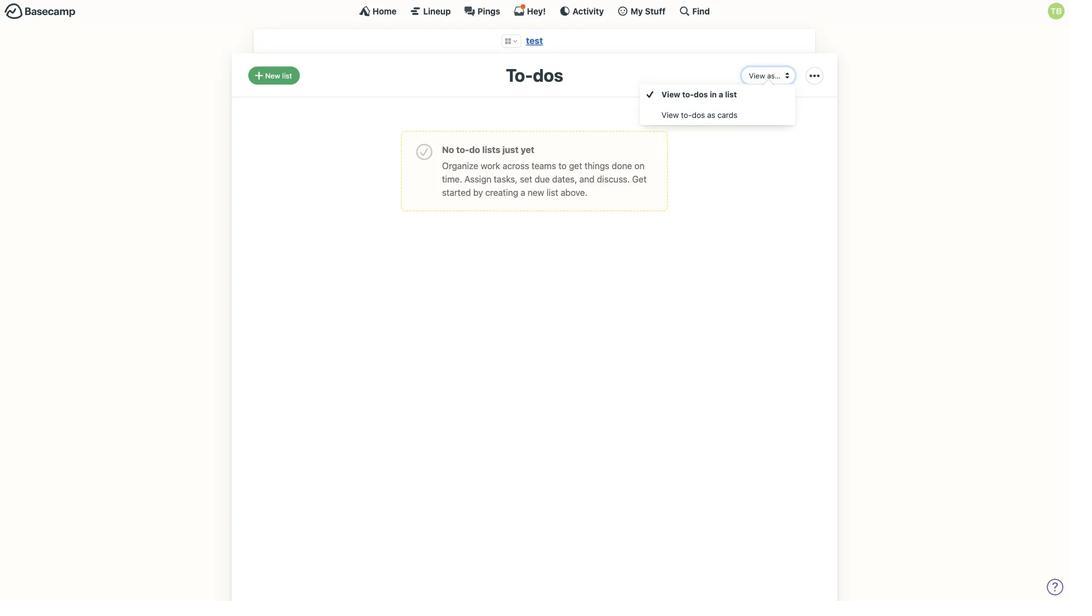Task type: locate. For each thing, give the bounding box(es) containing it.
to- down view to-dos in a list
[[681, 110, 692, 120]]

0 vertical spatial list
[[282, 71, 292, 80]]

to-
[[683, 90, 694, 99], [681, 110, 692, 120], [457, 144, 470, 155]]

lineup link
[[410, 6, 451, 17]]

2 vertical spatial to-
[[457, 144, 470, 155]]

view for view to-dos as cards
[[662, 110, 679, 120]]

to- right no
[[457, 144, 470, 155]]

as…
[[768, 71, 781, 80]]

to
[[559, 161, 567, 171]]

new
[[265, 71, 280, 80]]

due
[[535, 174, 550, 185]]

0 horizontal spatial a
[[521, 187, 526, 198]]

new list
[[265, 71, 292, 80]]

1 horizontal spatial list
[[547, 187, 559, 198]]

teams
[[532, 161, 557, 171]]

get
[[633, 174, 647, 185]]

list
[[282, 71, 292, 80], [726, 90, 737, 99], [547, 187, 559, 198]]

view down view to-dos in a list
[[662, 110, 679, 120]]

view up view to-dos as cards
[[662, 90, 681, 99]]

view to-dos in a list link
[[640, 84, 796, 105]]

no
[[442, 144, 454, 155]]

0 vertical spatial to-
[[683, 90, 694, 99]]

dos left in
[[694, 90, 708, 99]]

main element
[[0, 0, 1070, 22]]

done
[[612, 161, 633, 171]]

2 vertical spatial view
[[662, 110, 679, 120]]

work
[[481, 161, 501, 171]]

0 horizontal spatial list
[[282, 71, 292, 80]]

view
[[749, 71, 766, 80], [662, 90, 681, 99], [662, 110, 679, 120]]

1 vertical spatial a
[[521, 187, 526, 198]]

view to-dos in a list
[[662, 90, 737, 99]]

view as…
[[749, 71, 781, 80]]

to- inside no to-do lists just yet organize work across teams to get things done on time. assign tasks, set due dates, and discuss. get started by creating a new list above.
[[457, 144, 470, 155]]

dos
[[533, 64, 564, 85], [694, 90, 708, 99], [692, 110, 706, 120]]

lineup
[[424, 6, 451, 16]]

1 vertical spatial dos
[[694, 90, 708, 99]]

hey! button
[[514, 4, 546, 17]]

view for view to-dos in a list
[[662, 90, 681, 99]]

0 vertical spatial a
[[719, 90, 724, 99]]

to-
[[506, 64, 533, 85]]

assign
[[465, 174, 492, 185]]

a right in
[[719, 90, 724, 99]]

view for view as…
[[749, 71, 766, 80]]

2 vertical spatial dos
[[692, 110, 706, 120]]

to- up view to-dos as cards
[[683, 90, 694, 99]]

dos down test
[[533, 64, 564, 85]]

creating
[[486, 187, 519, 198]]

organize
[[442, 161, 479, 171]]

activity link
[[560, 6, 604, 17]]

pings button
[[464, 6, 501, 17]]

1 vertical spatial view
[[662, 90, 681, 99]]

2 vertical spatial list
[[547, 187, 559, 198]]

dates,
[[553, 174, 577, 185]]

in
[[710, 90, 717, 99]]

a
[[719, 90, 724, 99], [521, 187, 526, 198]]

view left as…
[[749, 71, 766, 80]]

find
[[693, 6, 710, 16]]

1 vertical spatial to-
[[681, 110, 692, 120]]

view inside dropdown button
[[749, 71, 766, 80]]

1 vertical spatial list
[[726, 90, 737, 99]]

set
[[520, 174, 533, 185]]

dos left the as
[[692, 110, 706, 120]]

0 vertical spatial view
[[749, 71, 766, 80]]

1 horizontal spatial a
[[719, 90, 724, 99]]

view to-dos as cards link
[[640, 105, 796, 125]]

a left new
[[521, 187, 526, 198]]

across
[[503, 161, 530, 171]]

started
[[442, 187, 471, 198]]

no to-do lists just yet organize work across teams to get things done on time. assign tasks, set due dates, and discuss. get started by creating a new list above.
[[442, 144, 647, 198]]



Task type: describe. For each thing, give the bounding box(es) containing it.
new
[[528, 187, 545, 198]]

stuff
[[645, 6, 666, 16]]

to- for as
[[681, 110, 692, 120]]

find button
[[679, 6, 710, 17]]

yet
[[521, 144, 535, 155]]

a inside no to-do lists just yet organize work across teams to get things done on time. assign tasks, set due dates, and discuss. get started by creating a new list above.
[[521, 187, 526, 198]]

by
[[474, 187, 483, 198]]

view as… button
[[742, 67, 796, 85]]

my stuff
[[631, 6, 666, 16]]

my
[[631, 6, 643, 16]]

my stuff button
[[618, 6, 666, 17]]

switch accounts image
[[4, 3, 76, 20]]

things
[[585, 161, 610, 171]]

a inside view to-dos in a list link
[[719, 90, 724, 99]]

discuss.
[[597, 174, 630, 185]]

just
[[503, 144, 519, 155]]

dos for view to-dos in a list
[[694, 90, 708, 99]]

test
[[526, 35, 543, 46]]

do
[[469, 144, 480, 155]]

cards
[[718, 110, 738, 120]]

home link
[[359, 6, 397, 17]]

and
[[580, 174, 595, 185]]

as
[[708, 110, 716, 120]]

view to-dos as cards
[[662, 110, 738, 120]]

2 horizontal spatial list
[[726, 90, 737, 99]]

list inside no to-do lists just yet organize work across teams to get things done on time. assign tasks, set due dates, and discuss. get started by creating a new list above.
[[547, 187, 559, 198]]

tim burton image
[[1049, 3, 1065, 20]]

to- for in
[[683, 90, 694, 99]]

time.
[[442, 174, 462, 185]]

pings
[[478, 6, 501, 16]]

tasks,
[[494, 174, 518, 185]]

home
[[373, 6, 397, 16]]

dos for view to-dos as cards
[[692, 110, 706, 120]]

to-dos
[[506, 64, 564, 85]]

hey!
[[527, 6, 546, 16]]

above.
[[561, 187, 588, 198]]

test link
[[526, 35, 543, 46]]

lists
[[483, 144, 501, 155]]

new list link
[[248, 67, 300, 85]]

on
[[635, 161, 645, 171]]

0 vertical spatial dos
[[533, 64, 564, 85]]

activity
[[573, 6, 604, 16]]

get
[[569, 161, 583, 171]]

to- for lists
[[457, 144, 470, 155]]



Task type: vqa. For each thing, say whether or not it's contained in the screenshot.
View inside the "link"
yes



